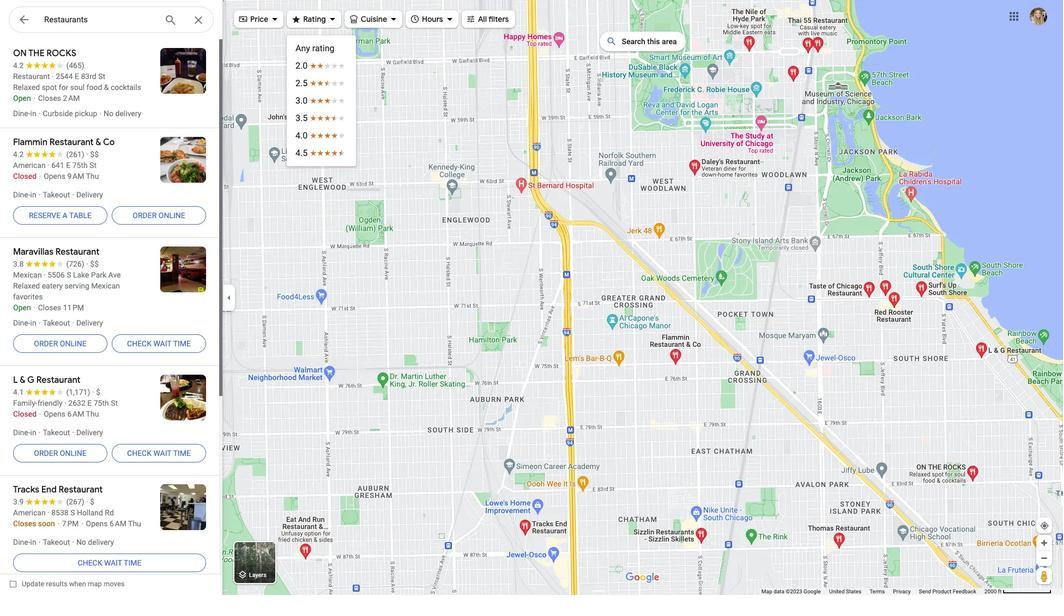 Task type: vqa. For each thing, say whether or not it's contained in the screenshot.


Task type: describe. For each thing, give the bounding box(es) containing it.
filters
[[489, 14, 509, 24]]

reserve
[[29, 211, 61, 220]]

area
[[662, 37, 677, 46]]

order for middle the "check wait time" link
[[34, 449, 58, 458]]


[[466, 13, 476, 25]]

reserve a table link
[[13, 202, 107, 229]]

1 vertical spatial time
[[173, 449, 191, 458]]

check wait time for the bottom the "check wait time" link
[[78, 559, 142, 567]]

states
[[847, 589, 862, 595]]

2 vertical spatial check wait time link
[[13, 550, 206, 576]]

results
[[46, 580, 67, 588]]

3.0 stars element
[[296, 94, 348, 107]]

update results when map moves
[[22, 580, 125, 588]]

hours
[[422, 14, 443, 24]]

2 vertical spatial order online
[[34, 449, 87, 458]]

 button
[[9, 7, 39, 35]]

update
[[22, 580, 44, 588]]

send
[[920, 589, 932, 595]]

 all filters
[[466, 13, 509, 25]]

0 vertical spatial order
[[133, 211, 157, 220]]

1 vertical spatial wait
[[154, 449, 172, 458]]

1 vertical spatial check wait time link
[[112, 440, 206, 466]]

2.0 stars element
[[296, 59, 348, 73]]

search this area button
[[600, 32, 686, 51]]

2 vertical spatial check
[[78, 559, 102, 567]]

check wait time for topmost the "check wait time" link
[[127, 339, 191, 348]]

 search field
[[9, 7, 214, 35]]


[[291, 13, 301, 25]]

united states
[[830, 589, 862, 595]]

0 vertical spatial check
[[127, 339, 152, 348]]

show your location image
[[1040, 521, 1050, 531]]

show street view coverage image
[[1037, 568, 1053, 584]]

map
[[762, 589, 773, 595]]

0 vertical spatial check wait time link
[[112, 331, 206, 357]]

2000 ft button
[[985, 589, 1052, 595]]

2.5
[[296, 78, 308, 88]]

2 vertical spatial time
[[124, 559, 142, 567]]

any
[[296, 43, 310, 53]]

table
[[69, 211, 92, 220]]

all
[[478, 14, 487, 24]]

0 vertical spatial time
[[173, 339, 191, 348]]

price button
[[234, 7, 284, 31]]

terms button
[[870, 588, 886, 595]]

2.0
[[296, 61, 308, 71]]

4.0
[[296, 130, 308, 141]]

4.5 stars element
[[296, 147, 348, 160]]

0 vertical spatial online
[[159, 211, 185, 220]]

google account: michelle dermenjian  
(michelle.dermenjian@adept.ai) image
[[1031, 7, 1048, 25]]

when
[[69, 580, 86, 588]]

cuisine
[[361, 14, 387, 24]]

rating menu
[[287, 35, 356, 166]]

united
[[830, 589, 845, 595]]

1 vertical spatial online
[[60, 339, 87, 348]]

order for topmost the "check wait time" link
[[34, 339, 58, 348]]



Task type: locate. For each thing, give the bounding box(es) containing it.
zoom in image
[[1041, 539, 1049, 547]]

privacy button
[[894, 588, 911, 595]]

1 vertical spatial check wait time
[[127, 449, 191, 458]]

rating
[[312, 43, 335, 53]]

search
[[622, 37, 646, 46]]

rating
[[303, 14, 326, 24]]

google
[[804, 589, 821, 595]]

3.5 stars element
[[296, 112, 348, 125]]

check
[[127, 339, 152, 348], [127, 449, 152, 458], [78, 559, 102, 567]]

a
[[63, 211, 67, 220]]

footer
[[762, 588, 985, 595]]

send product feedback button
[[920, 588, 977, 595]]

0 vertical spatial order online
[[133, 211, 185, 220]]

 hours
[[410, 13, 443, 25]]

order online
[[133, 211, 185, 220], [34, 339, 87, 348], [34, 449, 87, 458]]

0 vertical spatial wait
[[154, 339, 172, 348]]

2000
[[985, 589, 997, 595]]

footer inside google maps element
[[762, 588, 985, 595]]

this
[[648, 37, 660, 46]]

reserve a table
[[29, 211, 92, 220]]

order online link
[[112, 202, 206, 229], [13, 331, 107, 357], [13, 440, 107, 466]]

wait
[[154, 339, 172, 348], [154, 449, 172, 458], [104, 559, 122, 567]]

search this area
[[622, 37, 677, 46]]

online
[[159, 211, 185, 220], [60, 339, 87, 348], [60, 449, 87, 458]]

feedback
[[954, 589, 977, 595]]

2.5 stars element
[[296, 77, 348, 90]]

layers
[[249, 572, 267, 579]]

2 vertical spatial online
[[60, 449, 87, 458]]

None field
[[44, 13, 155, 26]]

4.5
[[296, 148, 308, 158]]

privacy
[[894, 589, 911, 595]]

3.0
[[296, 95, 308, 106]]

terms
[[870, 589, 886, 595]]

google maps element
[[0, 0, 1064, 595]]

Update results when map moves checkbox
[[10, 577, 125, 591]]

footer containing map data ©2023 google
[[762, 588, 985, 595]]

moves
[[104, 580, 125, 588]]

united states button
[[830, 588, 862, 595]]


[[17, 12, 31, 27]]

ft
[[999, 589, 1002, 595]]

order online link for topmost the "check wait time" link
[[13, 331, 107, 357]]


[[410, 13, 420, 25]]

4.0 stars element
[[296, 129, 348, 142]]

check wait time
[[127, 339, 191, 348], [127, 449, 191, 458], [78, 559, 142, 567]]

1 vertical spatial check
[[127, 449, 152, 458]]

order
[[133, 211, 157, 220], [34, 339, 58, 348], [34, 449, 58, 458]]

2 vertical spatial order
[[34, 449, 58, 458]]

©2023
[[786, 589, 803, 595]]

0 vertical spatial order online link
[[112, 202, 206, 229]]

Restaurants field
[[9, 7, 214, 33]]

1 vertical spatial order online link
[[13, 331, 107, 357]]

check wait time for middle the "check wait time" link
[[127, 449, 191, 458]]

time
[[173, 339, 191, 348], [173, 449, 191, 458], [124, 559, 142, 567]]

any rating
[[296, 43, 335, 53]]

zoom out image
[[1041, 554, 1049, 562]]

cuisine button
[[345, 7, 403, 31]]

data
[[774, 589, 785, 595]]

0 vertical spatial check wait time
[[127, 339, 191, 348]]

check wait time link
[[112, 331, 206, 357], [112, 440, 206, 466], [13, 550, 206, 576]]

 rating
[[291, 13, 326, 25]]

order online link for middle the "check wait time" link
[[13, 440, 107, 466]]

price
[[250, 14, 269, 24]]

2000 ft
[[985, 589, 1002, 595]]

map
[[88, 580, 102, 588]]

none field inside restaurants field
[[44, 13, 155, 26]]

2 vertical spatial wait
[[104, 559, 122, 567]]

results for restaurants feed
[[0, 39, 223, 585]]

1 vertical spatial order online
[[34, 339, 87, 348]]

2 vertical spatial order online link
[[13, 440, 107, 466]]

product
[[933, 589, 952, 595]]

3.5
[[296, 113, 308, 123]]

1 vertical spatial order
[[34, 339, 58, 348]]

map data ©2023 google
[[762, 589, 821, 595]]

send product feedback
[[920, 589, 977, 595]]

collapse side panel image
[[223, 292, 235, 304]]

2 vertical spatial check wait time
[[78, 559, 142, 567]]



